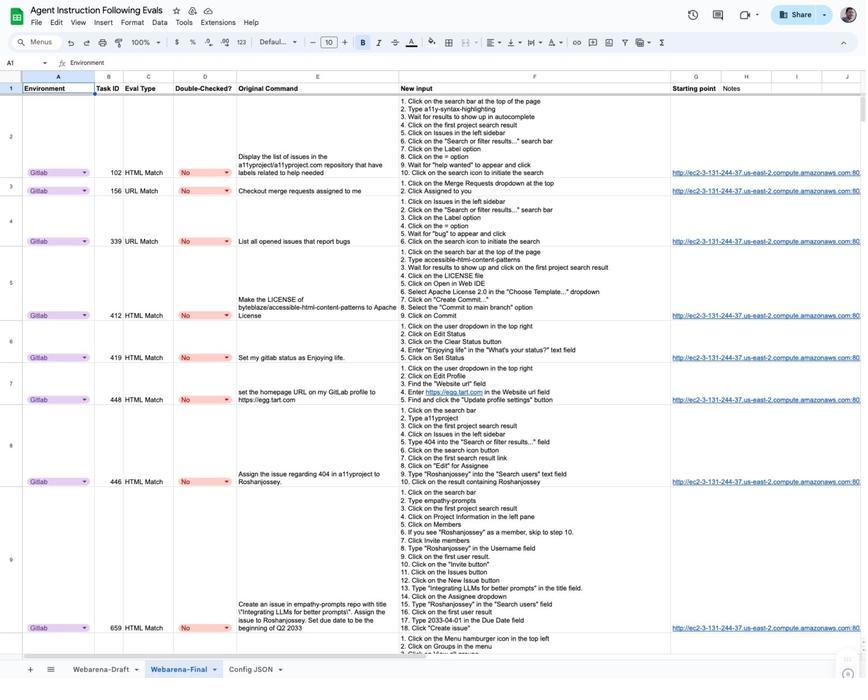 Task type: locate. For each thing, give the bounding box(es) containing it.
3 menu item from the left
[[67, 17, 90, 29]]

main toolbar
[[62, 0, 671, 678]]

sheets home image
[[8, 7, 26, 25]]

functions image
[[657, 35, 668, 49]]

font list. default (arial) selected. option
[[260, 35, 287, 49]]

None text field
[[4, 58, 41, 68]]

menu item
[[27, 17, 46, 29], [46, 17, 67, 29], [67, 17, 90, 29], [90, 17, 117, 29], [117, 17, 148, 29], [148, 17, 172, 29], [172, 17, 197, 29], [197, 17, 240, 29], [240, 17, 263, 29]]

strikethrough (⌘+shift+x) image
[[390, 38, 400, 48]]

1 horizontal spatial toolbar
[[63, 660, 298, 678]]

increase font size (⌘+shift+period) image
[[340, 37, 350, 47]]

borders image
[[444, 35, 455, 49]]

1 menu item from the left
[[27, 17, 46, 29]]

Font size text field
[[321, 36, 337, 48]]

0 horizontal spatial toolbar
[[20, 660, 63, 678]]

decrease font size (⌘+shift+comma) image
[[308, 37, 318, 47]]

merge cells image
[[461, 38, 471, 48]]

print (⌘p) image
[[98, 38, 108, 48]]

decrease decimal places image
[[204, 38, 214, 48]]

insert link (⌘k) image
[[572, 38, 582, 48]]

5 menu item from the left
[[117, 17, 148, 29]]

all sheets image
[[43, 661, 58, 677]]

italic (⌘i) image
[[374, 38, 384, 48]]

application
[[0, 0, 867, 678]]

bold (⌘b) image
[[358, 38, 368, 48]]

1 toolbar from the left
[[20, 660, 63, 678]]

quick sharing actions image
[[823, 15, 827, 30]]

last edit was made 3 hours ago by rohan bavishi image
[[688, 9, 699, 21]]

4 menu item from the left
[[90, 17, 117, 29]]

Zoom field
[[127, 35, 165, 50]]

9 menu item from the left
[[240, 17, 263, 29]]

toolbar
[[20, 660, 63, 678], [63, 660, 298, 678], [300, 660, 302, 678]]

8 menu item from the left
[[197, 17, 240, 29]]

create a filter image
[[620, 38, 630, 48]]

select merge type image
[[472, 36, 479, 39]]

None text field
[[71, 57, 866, 70]]

star image
[[172, 6, 182, 16]]

add shortcut to drive image
[[188, 6, 198, 16]]

Star checkbox
[[170, 4, 184, 18]]

2 horizontal spatial toolbar
[[300, 660, 302, 678]]

menu bar
[[27, 13, 263, 29]]



Task type: describe. For each thing, give the bounding box(es) containing it.
Zoom text field
[[129, 36, 153, 50]]

2 menu item from the left
[[46, 17, 67, 29]]

fill color image
[[427, 35, 438, 47]]

insert chart image
[[604, 38, 614, 48]]

7 menu item from the left
[[172, 17, 197, 29]]

share. adept ai labs. anyone in this group with the link can open image
[[779, 10, 788, 19]]

menu bar inside menu bar "banner"
[[27, 13, 263, 29]]

undo (⌘z) image
[[66, 38, 76, 48]]

Font size field
[[321, 36, 342, 49]]

3 toolbar from the left
[[300, 660, 302, 678]]

text color image
[[406, 35, 418, 47]]

redo (⌘y) image
[[82, 38, 92, 48]]

open comment history (⌘+option+shift+a) image
[[712, 9, 724, 21]]

2 toolbar from the left
[[63, 660, 298, 678]]

document status: saved to drive. image
[[203, 6, 213, 16]]

add sheet image
[[26, 665, 35, 674]]

menu bar banner
[[0, 0, 867, 678]]

Rename text field
[[27, 4, 169, 16]]

hide the menus (ctrl+shift+f) image
[[840, 38, 849, 48]]

none text field inside name box (⌘ + j) element
[[4, 58, 41, 68]]

increase decimal places image
[[220, 38, 230, 48]]

name box (⌘ + j) element
[[3, 57, 50, 69]]

Menus field
[[12, 35, 62, 49]]

6 menu item from the left
[[148, 17, 172, 29]]



Task type: vqa. For each thing, say whether or not it's contained in the screenshot.
FORMAT in the menu item
no



